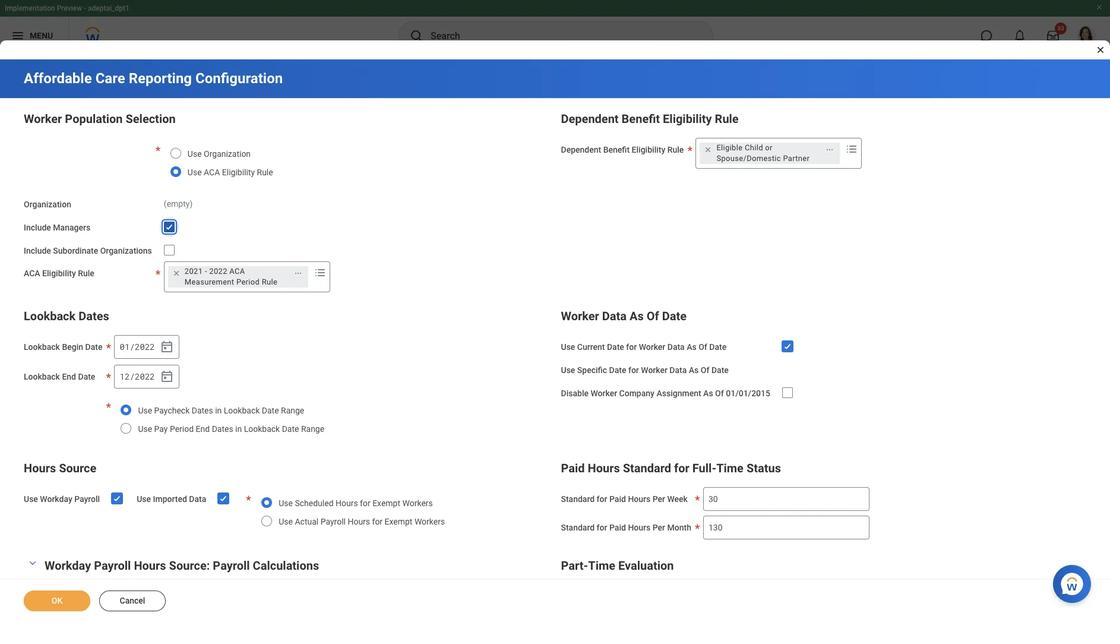 Task type: vqa. For each thing, say whether or not it's contained in the screenshot.
Feedback image
no



Task type: locate. For each thing, give the bounding box(es) containing it.
lookback down lookback begin date
[[24, 372, 60, 382]]

partner
[[784, 154, 810, 163]]

2 / from the top
[[130, 371, 135, 382]]

ok
[[52, 596, 63, 606]]

worker
[[24, 112, 62, 126], [561, 309, 600, 323], [639, 342, 666, 352], [641, 366, 668, 375], [591, 389, 618, 398]]

affordable care reporting configuration main content
[[0, 59, 1111, 622]]

use up use aca eligibility rule
[[188, 149, 202, 159]]

0 horizontal spatial prompts image
[[313, 266, 327, 280]]

pay
[[154, 425, 168, 434]]

0 vertical spatial time
[[717, 461, 744, 476]]

for down the standard for paid hours per week
[[597, 523, 608, 533]]

workday payroll hours source: payroll calculations
[[45, 559, 319, 573]]

related actions image inside 2021 - 2022 aca measurement period rule, press delete to clear value. option
[[294, 269, 302, 278]]

1 vertical spatial range
[[301, 425, 325, 434]]

1 horizontal spatial time
[[717, 461, 744, 476]]

1 per from the top
[[653, 495, 666, 504]]

1 vertical spatial -
[[205, 267, 207, 276]]

calendar image
[[160, 370, 174, 384]]

eligibility
[[663, 112, 712, 126], [632, 145, 666, 155], [222, 168, 255, 177], [42, 269, 76, 278]]

2022 inside 2021 - 2022 aca measurement period rule
[[209, 267, 228, 276]]

as
[[630, 309, 644, 323], [687, 342, 697, 352], [689, 366, 699, 375], [704, 389, 714, 398]]

prompts image inside dependent benefit eligibility rule group
[[845, 142, 860, 156]]

- up measurement
[[205, 267, 207, 276]]

workday inside hours source group
[[40, 495, 72, 504]]

prompts image for aca eligibility rule
[[313, 266, 327, 280]]

per left week
[[653, 495, 666, 504]]

end
[[62, 372, 76, 382], [196, 425, 210, 434]]

0 vertical spatial /
[[130, 341, 135, 352]]

managers
[[53, 223, 90, 232]]

use left actual
[[279, 517, 293, 527]]

begin
[[62, 342, 83, 352]]

hours source button
[[24, 461, 96, 476]]

period inside lookback dates group
[[170, 425, 194, 434]]

use left scheduled
[[279, 499, 293, 508]]

payroll down scheduled
[[321, 517, 346, 527]]

x small image
[[170, 268, 182, 279]]

include
[[24, 223, 51, 232], [24, 246, 51, 255]]

0 vertical spatial period
[[237, 278, 260, 287]]

paid hours standard for full-time status
[[561, 461, 782, 476]]

per
[[653, 495, 666, 504], [653, 523, 666, 533]]

eligibility up x small icon
[[663, 112, 712, 126]]

2021
[[185, 267, 203, 276]]

time left status at the bottom of page
[[717, 461, 744, 476]]

0 vertical spatial prompts image
[[845, 142, 860, 156]]

- right preview
[[84, 4, 86, 12]]

actual
[[295, 517, 319, 527]]

paid hours standard for full-time status button
[[561, 461, 782, 476]]

range
[[281, 406, 304, 416], [301, 425, 325, 434]]

use up disable
[[561, 366, 576, 375]]

1 vertical spatial organization
[[24, 200, 71, 209]]

0 horizontal spatial period
[[170, 425, 194, 434]]

1 horizontal spatial end
[[196, 425, 210, 434]]

0 horizontal spatial time
[[589, 559, 616, 573]]

worker population selection group
[[24, 109, 549, 293]]

0 vertical spatial end
[[62, 372, 76, 382]]

1 vertical spatial per
[[653, 523, 666, 533]]

lookback for lookback begin date
[[24, 342, 60, 352]]

/ right the 01
[[130, 341, 135, 352]]

1 vertical spatial related actions image
[[294, 269, 302, 278]]

use left imported
[[137, 495, 151, 504]]

imported
[[153, 495, 187, 504]]

organization up use aca eligibility rule
[[204, 149, 251, 159]]

organization
[[204, 149, 251, 159], [24, 200, 71, 209]]

hours up cancel
[[134, 559, 166, 573]]

0 vertical spatial workday
[[40, 495, 72, 504]]

period right measurement
[[237, 278, 260, 287]]

01 / 2022
[[120, 341, 155, 352]]

1 vertical spatial dependent benefit eligibility rule
[[561, 145, 684, 155]]

(empty)
[[164, 199, 193, 209]]

use down "use organization"
[[188, 168, 202, 177]]

end down begin
[[62, 372, 76, 382]]

exempt up use actual payroll hours for exempt workers
[[373, 499, 401, 508]]

/ for 01
[[130, 341, 135, 352]]

0 vertical spatial standard
[[623, 461, 672, 476]]

aca up measurement
[[230, 267, 245, 276]]

1 vertical spatial workers
[[415, 517, 445, 527]]

1 vertical spatial paid
[[610, 495, 626, 504]]

2022 up measurement
[[209, 267, 228, 276]]

2022
[[209, 267, 228, 276], [135, 341, 155, 352], [135, 371, 155, 382]]

0 vertical spatial 2022
[[209, 267, 228, 276]]

lookback begin date
[[24, 342, 102, 352]]

eligibility down dependent benefit eligibility rule button
[[632, 145, 666, 155]]

2 dependent from the top
[[561, 145, 602, 155]]

use workday payroll
[[24, 495, 100, 504]]

1 vertical spatial dates
[[192, 406, 213, 416]]

hours
[[24, 461, 56, 476], [588, 461, 620, 476], [628, 495, 651, 504], [336, 499, 358, 508], [348, 517, 370, 527], [628, 523, 651, 533], [134, 559, 166, 573]]

use imported data
[[137, 495, 206, 504]]

spouse/domestic
[[717, 154, 781, 163]]

0 vertical spatial -
[[84, 4, 86, 12]]

0 horizontal spatial check small image
[[110, 492, 124, 506]]

2021 - 2022 aca measurement period rule element
[[185, 266, 288, 288]]

0 horizontal spatial related actions image
[[294, 269, 302, 278]]

2 dependent benefit eligibility rule from the top
[[561, 145, 684, 155]]

- inside banner
[[84, 4, 86, 12]]

dates right paycheck
[[192, 406, 213, 416]]

paid
[[561, 461, 585, 476], [610, 495, 626, 504], [610, 523, 626, 533]]

in down use paycheck dates in lookback date range
[[235, 425, 242, 434]]

workers
[[403, 499, 433, 508], [415, 517, 445, 527]]

exempt
[[373, 499, 401, 508], [385, 517, 413, 527]]

use down hours source button
[[24, 495, 38, 504]]

adeptai_dpt1
[[88, 4, 129, 12]]

1 vertical spatial /
[[130, 371, 135, 382]]

1 vertical spatial end
[[196, 425, 210, 434]]

/ right 12 at bottom
[[130, 371, 135, 382]]

or
[[766, 143, 773, 152]]

exempt down use scheduled hours for exempt workers
[[385, 517, 413, 527]]

2 vertical spatial standard
[[561, 523, 595, 533]]

search image
[[410, 29, 424, 43]]

standard up part-
[[561, 523, 595, 533]]

check small image for use imported data
[[217, 492, 231, 506]]

2022 inside lookback begin date group
[[135, 341, 155, 352]]

/
[[130, 341, 135, 352], [130, 371, 135, 382]]

1 dependent benefit eligibility rule from the top
[[561, 112, 739, 126]]

0 vertical spatial include
[[24, 223, 51, 232]]

standard up the standard for paid hours per week
[[623, 461, 672, 476]]

end down use paycheck dates in lookback date range
[[196, 425, 210, 434]]

/ inside the lookback end date group
[[130, 371, 135, 382]]

1 vertical spatial period
[[170, 425, 194, 434]]

for
[[627, 342, 637, 352], [629, 366, 639, 375], [675, 461, 690, 476], [597, 495, 608, 504], [360, 499, 371, 508], [372, 517, 383, 527], [597, 523, 608, 533]]

2022 right 12 at bottom
[[135, 371, 155, 382]]

source
[[59, 461, 96, 476]]

1 vertical spatial standard
[[561, 495, 595, 504]]

lookback dates
[[24, 309, 109, 323]]

lookback for lookback dates
[[24, 309, 76, 323]]

2 horizontal spatial check small image
[[217, 492, 231, 506]]

worker up use specific date for worker data as of date
[[639, 342, 666, 352]]

hours down use scheduled hours for exempt workers
[[348, 517, 370, 527]]

0 vertical spatial related actions image
[[826, 146, 835, 154]]

0 horizontal spatial aca
[[24, 269, 40, 278]]

standard for standard for paid hours per week
[[561, 495, 595, 504]]

time inside group
[[717, 461, 744, 476]]

per for week
[[653, 495, 666, 504]]

1 vertical spatial dependent
[[561, 145, 602, 155]]

lookback left begin
[[24, 342, 60, 352]]

1 horizontal spatial prompts image
[[845, 142, 860, 156]]

use for use aca eligibility rule
[[188, 168, 202, 177]]

0 horizontal spatial in
[[215, 406, 222, 416]]

use for use pay period end dates in lookback date range
[[138, 425, 152, 434]]

1 / from the top
[[130, 341, 135, 352]]

use left current
[[561, 342, 576, 352]]

x small image
[[703, 144, 715, 156]]

2 per from the top
[[653, 523, 666, 533]]

use for use imported data
[[137, 495, 151, 504]]

use
[[188, 149, 202, 159], [188, 168, 202, 177], [561, 342, 576, 352], [561, 366, 576, 375], [138, 406, 152, 416], [138, 425, 152, 434], [24, 495, 38, 504], [137, 495, 151, 504], [279, 499, 293, 508], [279, 517, 293, 527]]

1 horizontal spatial period
[[237, 278, 260, 287]]

per left month in the right of the page
[[653, 523, 666, 533]]

eligibility down "use organization"
[[222, 168, 255, 177]]

close affordable care reporting configuration image
[[1097, 45, 1106, 55]]

lookback
[[24, 309, 76, 323], [24, 342, 60, 352], [24, 372, 60, 382], [224, 406, 260, 416], [244, 425, 280, 434]]

rule inside 2021 - 2022 aca measurement period rule
[[262, 278, 278, 287]]

related actions image
[[826, 146, 835, 154], [294, 269, 302, 278]]

for up use actual payroll hours for exempt workers
[[360, 499, 371, 508]]

0 horizontal spatial -
[[84, 4, 86, 12]]

of
[[647, 309, 660, 323], [699, 342, 708, 352], [701, 366, 710, 375], [716, 389, 724, 398]]

date
[[663, 309, 687, 323], [85, 342, 102, 352], [607, 342, 625, 352], [710, 342, 727, 352], [610, 366, 627, 375], [712, 366, 729, 375], [78, 372, 95, 382], [262, 406, 279, 416], [282, 425, 299, 434]]

source:
[[169, 559, 210, 573]]

payroll up cancel
[[94, 559, 131, 573]]

01
[[120, 341, 130, 352]]

inbox large image
[[1048, 30, 1060, 42]]

2021 - 2022 aca measurement period rule, press delete to clear value. option
[[168, 266, 308, 288]]

1 horizontal spatial -
[[205, 267, 207, 276]]

data
[[603, 309, 627, 323], [668, 342, 685, 352], [670, 366, 687, 375], [189, 495, 206, 504]]

check small image
[[162, 220, 176, 234], [110, 492, 124, 506], [217, 492, 231, 506]]

profile logan mcneil element
[[1070, 23, 1104, 49]]

ok button
[[24, 591, 90, 612]]

paid for standard for paid hours per month
[[610, 523, 626, 533]]

1 horizontal spatial related actions image
[[826, 146, 835, 154]]

lookback up use pay period end dates in lookback date range
[[224, 406, 260, 416]]

use for use organization
[[188, 149, 202, 159]]

workday down hours source button
[[40, 495, 72, 504]]

worker data as of date group
[[561, 307, 1087, 400]]

workday right chevron down icon
[[45, 559, 91, 573]]

2021 - 2022 aca measurement period rule
[[185, 267, 278, 287]]

12
[[120, 371, 130, 382]]

implementation
[[5, 4, 55, 12]]

2 include from the top
[[24, 246, 51, 255]]

lookback up lookback begin date
[[24, 309, 76, 323]]

workday
[[40, 495, 72, 504], [45, 559, 91, 573]]

1 include from the top
[[24, 223, 51, 232]]

in
[[215, 406, 222, 416], [235, 425, 242, 434]]

2 vertical spatial paid
[[610, 523, 626, 533]]

0 vertical spatial per
[[653, 495, 666, 504]]

1 vertical spatial exempt
[[385, 517, 413, 527]]

period right pay
[[170, 425, 194, 434]]

dependent benefit eligibility rule
[[561, 112, 739, 126], [561, 145, 684, 155]]

dates down use paycheck dates in lookback date range
[[212, 425, 233, 434]]

data up current
[[603, 309, 627, 323]]

/ inside lookback begin date group
[[130, 341, 135, 352]]

use organization
[[188, 149, 251, 159]]

lookback for lookback end date
[[24, 372, 60, 382]]

01/01/2015
[[726, 389, 771, 398]]

dates
[[79, 309, 109, 323], [192, 406, 213, 416], [212, 425, 233, 434]]

time left evaluation
[[589, 559, 616, 573]]

use for use specific date for worker data as of date
[[561, 366, 576, 375]]

organization up include managers
[[24, 200, 71, 209]]

worker down use current date for worker data as of date
[[641, 366, 668, 375]]

related actions image for dependent benefit eligibility rule
[[826, 146, 835, 154]]

standard up standard for paid hours per month
[[561, 495, 595, 504]]

1 vertical spatial prompts image
[[313, 266, 327, 280]]

lookback begin date group
[[114, 335, 179, 359]]

Standard for Paid Hours Per Week text field
[[704, 488, 870, 511]]

dates up begin
[[79, 309, 109, 323]]

implementation preview -   adeptai_dpt1 banner
[[0, 0, 1111, 55]]

for left full-
[[675, 461, 690, 476]]

0 vertical spatial workers
[[403, 499, 433, 508]]

0 vertical spatial paid
[[561, 461, 585, 476]]

aca
[[204, 168, 220, 177], [230, 267, 245, 276], [24, 269, 40, 278]]

cancel button
[[99, 591, 166, 612]]

0 horizontal spatial organization
[[24, 200, 71, 209]]

in up use pay period end dates in lookback date range
[[215, 406, 222, 416]]

1 dependent from the top
[[561, 112, 619, 126]]

check small image for use workday payroll
[[110, 492, 124, 506]]

0 vertical spatial exempt
[[373, 499, 401, 508]]

include left managers
[[24, 223, 51, 232]]

aca down "use organization"
[[204, 168, 220, 177]]

prompts image
[[845, 142, 860, 156], [313, 266, 327, 280]]

affordable care reporting configuration
[[24, 70, 283, 87]]

1 horizontal spatial in
[[235, 425, 242, 434]]

dependent
[[561, 112, 619, 126], [561, 145, 602, 155]]

part-
[[561, 559, 589, 573]]

1 horizontal spatial check small image
[[162, 220, 176, 234]]

calculations
[[253, 559, 319, 573]]

data right imported
[[189, 495, 206, 504]]

use for use workday payroll
[[24, 495, 38, 504]]

0 vertical spatial organization
[[204, 149, 251, 159]]

time
[[717, 461, 744, 476], [589, 559, 616, 573]]

1 vertical spatial in
[[235, 425, 242, 434]]

2 vertical spatial 2022
[[135, 371, 155, 382]]

for up use specific date for worker data as of date
[[627, 342, 637, 352]]

2022 for 2021
[[209, 267, 228, 276]]

check small image left imported
[[110, 492, 124, 506]]

use left pay
[[138, 425, 152, 434]]

1 vertical spatial 2022
[[135, 341, 155, 352]]

use left paycheck
[[138, 406, 152, 416]]

full-
[[693, 461, 717, 476]]

check small image down (empty)
[[162, 220, 176, 234]]

prompts image for dependent benefit eligibility rule
[[845, 142, 860, 156]]

0 vertical spatial dates
[[79, 309, 109, 323]]

2 horizontal spatial aca
[[230, 267, 245, 276]]

for up company
[[629, 366, 639, 375]]

subordinate
[[53, 246, 98, 255]]

calendar image
[[160, 340, 174, 354]]

aca down include managers
[[24, 269, 40, 278]]

week
[[668, 495, 688, 504]]

2022 inside the lookback end date group
[[135, 371, 155, 382]]

0 vertical spatial dependent benefit eligibility rule
[[561, 112, 739, 126]]

use aca eligibility rule
[[188, 168, 273, 177]]

include down include managers
[[24, 246, 51, 255]]

1 vertical spatial include
[[24, 246, 51, 255]]

2022 right the 01
[[135, 341, 155, 352]]

0 vertical spatial in
[[215, 406, 222, 416]]

check small image right use imported data
[[217, 492, 231, 506]]

0 vertical spatial dependent
[[561, 112, 619, 126]]

eligible child or spouse/domestic partner, press delete to clear value. option
[[700, 143, 841, 164]]

1 vertical spatial time
[[589, 559, 616, 573]]

status
[[747, 461, 782, 476]]



Task type: describe. For each thing, give the bounding box(es) containing it.
month
[[668, 523, 692, 533]]

use for use scheduled hours for exempt workers
[[279, 499, 293, 508]]

assignment
[[657, 389, 702, 398]]

period inside 2021 - 2022 aca measurement period rule
[[237, 278, 260, 287]]

worker population selection
[[24, 112, 176, 126]]

affordable care reporting configuration dialog
[[0, 0, 1111, 622]]

include managers
[[24, 223, 90, 232]]

payroll down source
[[74, 495, 100, 504]]

worker down the "specific"
[[591, 389, 618, 398]]

eligible child or spouse/domestic partner
[[717, 143, 810, 163]]

hours up standard for paid hours per month
[[628, 495, 651, 504]]

use for use current date for worker data as of date
[[561, 342, 576, 352]]

workday assistant region
[[1054, 560, 1097, 603]]

use scheduled hours for exempt workers
[[279, 499, 433, 508]]

check small image for include managers
[[162, 220, 176, 234]]

aca eligibility rule
[[24, 269, 94, 278]]

lookback end date
[[24, 372, 95, 382]]

worker up current
[[561, 309, 600, 323]]

/ for 12
[[130, 371, 135, 382]]

12 / 2022
[[120, 371, 155, 382]]

use for use actual payroll hours for exempt workers
[[279, 517, 293, 527]]

implementation preview -   adeptai_dpt1
[[5, 4, 129, 12]]

include for include subordinate organizations
[[24, 246, 51, 255]]

hours source
[[24, 461, 96, 476]]

hours left source
[[24, 461, 56, 476]]

eligibility down subordinate at the top of the page
[[42, 269, 76, 278]]

1 vertical spatial workday
[[45, 559, 91, 573]]

Standard for Paid Hours Per Month text field
[[704, 516, 870, 540]]

part-time evaluation
[[561, 559, 674, 573]]

lookback end date group
[[114, 365, 179, 389]]

2 vertical spatial dates
[[212, 425, 233, 434]]

eligible
[[717, 143, 743, 152]]

2022 for 01
[[135, 341, 155, 352]]

1 vertical spatial benefit
[[604, 145, 630, 155]]

for up standard for paid hours per month
[[597, 495, 608, 504]]

eligible child or spouse/domestic partner element
[[717, 143, 820, 164]]

dependent benefit eligibility rule group
[[561, 109, 1087, 169]]

1 horizontal spatial organization
[[204, 149, 251, 159]]

reporting
[[129, 70, 192, 87]]

disable
[[561, 389, 589, 398]]

scheduled
[[295, 499, 334, 508]]

0 vertical spatial range
[[281, 406, 304, 416]]

configuration
[[196, 70, 283, 87]]

use for use paycheck dates in lookback date range
[[138, 406, 152, 416]]

use paycheck dates in lookback date range
[[138, 406, 304, 416]]

current
[[578, 342, 605, 352]]

worker data as of date button
[[561, 309, 687, 323]]

company
[[620, 389, 655, 398]]

worker data as of date
[[561, 309, 687, 323]]

preview
[[57, 4, 82, 12]]

cancel
[[120, 596, 145, 606]]

paid for standard for paid hours per week
[[610, 495, 626, 504]]

use specific date for worker data as of date
[[561, 366, 729, 375]]

care
[[95, 70, 125, 87]]

hours source group
[[24, 459, 549, 542]]

evaluation
[[619, 559, 674, 573]]

standard for paid hours per week
[[561, 495, 688, 504]]

chevron down image
[[26, 559, 40, 568]]

for down use scheduled hours for exempt workers
[[372, 517, 383, 527]]

hours up use actual payroll hours for exempt workers
[[336, 499, 358, 508]]

hours down the standard for paid hours per week
[[628, 523, 651, 533]]

2022 for 12
[[135, 371, 155, 382]]

use pay period end dates in lookback date range
[[138, 425, 325, 434]]

include subordinate organizations
[[24, 246, 152, 255]]

organizations
[[100, 246, 152, 255]]

population
[[65, 112, 123, 126]]

lookback dates group
[[24, 307, 549, 445]]

workday payroll hours source: payroll calculations button
[[45, 559, 319, 573]]

child
[[745, 143, 764, 152]]

measurement
[[185, 278, 234, 287]]

use actual payroll hours for exempt workers
[[279, 517, 445, 527]]

data up use specific date for worker data as of date
[[668, 342, 685, 352]]

disable worker company assignment as of 01/01/2015
[[561, 389, 771, 398]]

selection
[[126, 112, 176, 126]]

specific
[[578, 366, 607, 375]]

paycheck
[[154, 406, 190, 416]]

notifications large image
[[1015, 30, 1026, 42]]

use current date for worker data as of date
[[561, 342, 727, 352]]

standard for standard for paid hours per month
[[561, 523, 595, 533]]

worker down affordable
[[24, 112, 62, 126]]

affordable
[[24, 70, 92, 87]]

hours up the standard for paid hours per week
[[588, 461, 620, 476]]

payroll right source:
[[213, 559, 250, 573]]

per for month
[[653, 523, 666, 533]]

0 vertical spatial benefit
[[622, 112, 660, 126]]

0 horizontal spatial end
[[62, 372, 76, 382]]

worker population selection button
[[24, 112, 176, 126]]

related actions image for aca eligibility rule
[[294, 269, 302, 278]]

paid hours standard for full-time status group
[[561, 459, 1087, 540]]

aca inside 2021 - 2022 aca measurement period rule
[[230, 267, 245, 276]]

data inside hours source group
[[189, 495, 206, 504]]

dependent benefit eligibility rule button
[[561, 112, 739, 126]]

standard for paid hours per month
[[561, 523, 692, 533]]

check small image
[[781, 340, 795, 354]]

close environment banner image
[[1097, 4, 1104, 11]]

include for include managers
[[24, 223, 51, 232]]

lookback down use paycheck dates in lookback date range
[[244, 425, 280, 434]]

1 horizontal spatial aca
[[204, 168, 220, 177]]

- inside 2021 - 2022 aca measurement period rule
[[205, 267, 207, 276]]

lookback dates button
[[24, 309, 109, 323]]

part-time evaluation button
[[561, 559, 674, 573]]

data up assignment
[[670, 366, 687, 375]]



